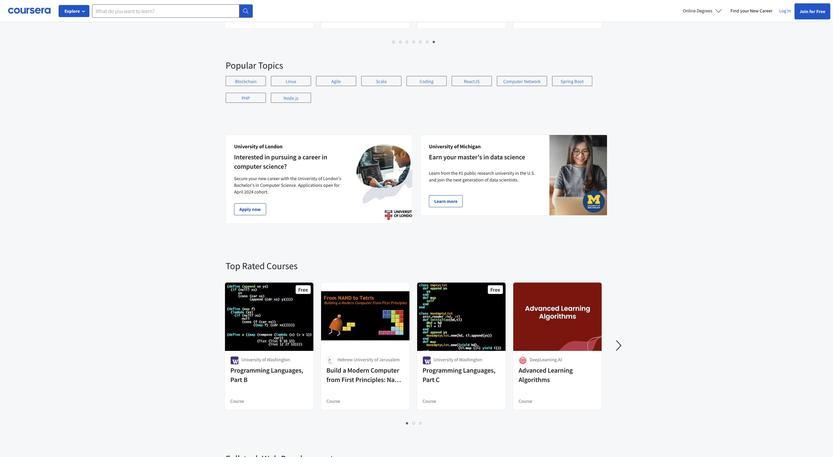 Task type: locate. For each thing, give the bounding box(es) containing it.
0 horizontal spatial 3
[[406, 39, 409, 45]]

applications
[[298, 182, 322, 188]]

0 vertical spatial list
[[226, 38, 603, 46]]

2 inside top rated courses carousel element
[[413, 420, 416, 426]]

blockchain
[[235, 78, 257, 84]]

career right "new"
[[268, 176, 280, 182]]

1 languages, from the left
[[271, 366, 303, 374]]

your for find your new career
[[740, 8, 749, 14]]

blockchain link
[[226, 76, 266, 86]]

2 course from the left
[[327, 398, 340, 404]]

programming
[[230, 366, 270, 374], [423, 366, 462, 374]]

computer inside list
[[503, 78, 523, 84]]

programming languages, part c
[[423, 366, 496, 384]]

2 horizontal spatial part
[[423, 375, 435, 384]]

1 vertical spatial 2 button
[[411, 419, 418, 427]]

for right 'join'
[[810, 8, 816, 14]]

1 horizontal spatial for
[[810, 8, 816, 14]]

0 vertical spatial 2
[[399, 39, 402, 45]]

1 horizontal spatial 3 button
[[418, 419, 424, 427]]

1 programming from the left
[[230, 366, 270, 374]]

0 vertical spatial 1
[[393, 39, 395, 45]]

washington up programming languages, part b
[[267, 357, 290, 363]]

1 university of washington from the left
[[241, 357, 290, 363]]

3
[[406, 39, 409, 45], [420, 420, 422, 426]]

1 vertical spatial 3
[[420, 420, 422, 426]]

new
[[750, 8, 759, 14]]

1 vertical spatial 1 button
[[404, 419, 411, 427]]

1 vertical spatial computer
[[260, 182, 280, 188]]

4
[[413, 39, 416, 45]]

modern
[[348, 366, 369, 374]]

university inside university of michigan earn your master's in data science
[[429, 143, 453, 150]]

1 horizontal spatial 3
[[420, 420, 422, 426]]

1 horizontal spatial your
[[444, 153, 457, 161]]

1 vertical spatial for
[[334, 182, 340, 188]]

learn more link
[[429, 195, 463, 207]]

u.s.
[[527, 170, 535, 176]]

0 vertical spatial from
[[441, 170, 450, 176]]

1 horizontal spatial a
[[343, 366, 346, 374]]

0 vertical spatial 3 button
[[404, 38, 411, 46]]

washington for programming languages, part b
[[267, 357, 290, 363]]

node.js
[[284, 95, 299, 101]]

university up b
[[241, 357, 261, 363]]

1
[[393, 39, 395, 45], [406, 420, 409, 426]]

of left london
[[259, 143, 264, 150]]

2 vertical spatial your
[[248, 176, 257, 182]]

1 vertical spatial a
[[343, 366, 346, 374]]

in
[[265, 153, 270, 161], [322, 153, 327, 161], [484, 153, 489, 161], [515, 170, 519, 176], [256, 182, 259, 188]]

programming languages, part b
[[230, 366, 303, 384]]

course
[[230, 398, 244, 404], [327, 398, 340, 404], [423, 398, 436, 404], [519, 398, 533, 404]]

1 vertical spatial career
[[268, 176, 280, 182]]

1 horizontal spatial career
[[303, 153, 321, 161]]

now
[[252, 206, 261, 212]]

2 vertical spatial computer
[[371, 366, 399, 374]]

1 vertical spatial 3 button
[[418, 419, 424, 427]]

professional
[[230, 17, 255, 23], [327, 17, 351, 23], [423, 17, 447, 23], [519, 17, 543, 23]]

of left 'jerusalem'
[[375, 357, 378, 363]]

0 horizontal spatial 1 button
[[391, 38, 397, 46]]

0 horizontal spatial career
[[268, 176, 280, 182]]

0 horizontal spatial 2
[[399, 39, 402, 45]]

university of washington image
[[230, 356, 239, 365], [423, 356, 431, 365]]

your right find at the right top
[[740, 8, 749, 14]]

apply now
[[239, 206, 261, 212]]

1 horizontal spatial free
[[491, 286, 500, 293]]

0 vertical spatial your
[[740, 8, 749, 14]]

reactjs link
[[452, 76, 492, 86]]

1 list from the top
[[226, 38, 603, 46]]

earn
[[429, 153, 442, 161]]

1 vertical spatial from
[[327, 375, 340, 384]]

1 horizontal spatial languages,
[[463, 366, 496, 374]]

of left michigan
[[454, 143, 459, 150]]

free for programming languages, part c
[[491, 286, 500, 293]]

university of washington up programming languages, part b
[[241, 357, 290, 363]]

log
[[779, 8, 787, 14]]

professional for 3rd professional certificate link from left
[[423, 17, 447, 23]]

the right join
[[446, 177, 452, 183]]

top
[[226, 260, 240, 272]]

part left ii
[[351, 385, 363, 393]]

part left b
[[230, 375, 242, 384]]

programming inside programming languages, part c
[[423, 366, 462, 374]]

research
[[478, 170, 494, 176]]

of inside learn from the #1 public research university in the u.s. and join the next generation of data scientists.
[[485, 177, 489, 183]]

your inside secure your new career with the univeristy of london's bachelor's in computer science. applications open for april 2024 cohort.
[[248, 176, 257, 182]]

2 professional from the left
[[327, 17, 351, 23]]

0 horizontal spatial your
[[248, 176, 257, 182]]

course down to on the bottom left of page
[[327, 398, 340, 404]]

from inside build a modern computer from first principles: nand to tetris part ii (project- centered course)
[[327, 375, 340, 384]]

1 washington from the left
[[267, 357, 290, 363]]

1 button inside top rated courses carousel element
[[404, 419, 411, 427]]

learn for learn more
[[434, 198, 446, 204]]

1 button for the rightmost 2 button
[[404, 419, 411, 427]]

1 vertical spatial data
[[490, 177, 498, 183]]

6
[[426, 39, 429, 45]]

0 vertical spatial for
[[810, 8, 816, 14]]

2 horizontal spatial computer
[[503, 78, 523, 84]]

2 professional certificate link from the left
[[321, 0, 410, 29]]

michigan
[[460, 143, 481, 150]]

learn inside learn from the #1 public research university in the u.s. and join the next generation of data scientists.
[[429, 170, 440, 176]]

1 horizontal spatial 1
[[406, 420, 409, 426]]

3 list from the top
[[226, 419, 603, 427]]

2 horizontal spatial your
[[740, 8, 749, 14]]

data inside university of michigan earn your master's in data science
[[490, 153, 503, 161]]

1 vertical spatial learn
[[434, 198, 446, 204]]

2 button
[[397, 38, 404, 46], [411, 419, 418, 427]]

programming up the c
[[423, 366, 462, 374]]

university of washington for c
[[434, 357, 482, 363]]

7 button
[[431, 38, 438, 46]]

a
[[298, 153, 301, 161], [343, 366, 346, 374]]

in up scientists.
[[515, 170, 519, 176]]

2 programming from the left
[[423, 366, 462, 374]]

2 university of washington from the left
[[434, 357, 482, 363]]

of
[[259, 143, 264, 150], [454, 143, 459, 150], [318, 176, 322, 182], [485, 177, 489, 183], [262, 357, 266, 363], [375, 357, 378, 363], [454, 357, 458, 363]]

a right pursuing
[[298, 153, 301, 161]]

professional certificate
[[230, 17, 276, 23], [327, 17, 372, 23], [423, 17, 468, 23], [519, 17, 564, 23]]

course down b
[[230, 398, 244, 404]]

languages, for programming languages, part c
[[463, 366, 496, 374]]

for down the london's
[[334, 182, 340, 188]]

course down algorithms on the right bottom of page
[[519, 398, 533, 404]]

join for free
[[800, 8, 826, 14]]

learn up and
[[429, 170, 440, 176]]

career
[[303, 153, 321, 161], [268, 176, 280, 182]]

in right "master's" at the right top
[[484, 153, 489, 161]]

of left the london's
[[318, 176, 322, 182]]

languages, for programming languages, part b
[[271, 366, 303, 374]]

php
[[242, 95, 250, 101]]

0 horizontal spatial a
[[298, 153, 301, 161]]

of inside secure your new career with the univeristy of london's bachelor's in computer science. applications open for april 2024 cohort.
[[318, 176, 322, 182]]

3 professional certificate from the left
[[423, 17, 468, 23]]

0 horizontal spatial programming
[[230, 366, 270, 374]]

learn more
[[434, 198, 458, 204]]

hebrew
[[338, 357, 353, 363]]

build a modern computer from first principles: nand to tetris part ii (project- centered course)
[[327, 366, 402, 403]]

university up modern at the bottom of the page
[[354, 357, 374, 363]]

science
[[504, 153, 525, 161]]

professional for 1st professional certificate link from right
[[519, 17, 543, 23]]

None search field
[[92, 4, 253, 18]]

b
[[244, 375, 248, 384]]

(project-
[[369, 385, 393, 393]]

advanced learning algorithms
[[519, 366, 573, 384]]

hebrew university of jerusalem image
[[327, 356, 334, 365]]

0 horizontal spatial for
[[334, 182, 340, 188]]

nand
[[387, 375, 402, 384]]

generation
[[463, 177, 484, 183]]

3 button
[[404, 38, 411, 46], [418, 419, 424, 427]]

learn left more
[[434, 198, 446, 204]]

3 certificate from the left
[[448, 17, 468, 23]]

2
[[399, 39, 402, 45], [413, 420, 416, 426]]

free for programming languages, part b
[[298, 286, 308, 293]]

0 horizontal spatial from
[[327, 375, 340, 384]]

find your new career
[[731, 8, 773, 14]]

0 horizontal spatial 3 button
[[404, 38, 411, 46]]

deeplearning.ai
[[530, 357, 562, 363]]

0 horizontal spatial university of washington
[[241, 357, 290, 363]]

explore
[[64, 8, 80, 14]]

5 button
[[418, 38, 424, 46]]

log in link
[[776, 7, 795, 15]]

computer down "new"
[[260, 182, 280, 188]]

1 certificate from the left
[[256, 17, 276, 23]]

your inside university of michigan earn your master's in data science
[[444, 153, 457, 161]]

april
[[234, 189, 243, 195]]

in up cohort.
[[256, 182, 259, 188]]

part inside programming languages, part c
[[423, 375, 435, 384]]

1 vertical spatial 2
[[413, 420, 416, 426]]

1 professional certificate from the left
[[230, 17, 276, 23]]

university up the interested
[[234, 143, 258, 150]]

public
[[464, 170, 477, 176]]

data left science
[[490, 153, 503, 161]]

data inside learn from the #1 public research university in the u.s. and join the next generation of data scientists.
[[490, 177, 498, 183]]

1 inside top rated courses carousel element
[[406, 420, 409, 426]]

free
[[817, 8, 826, 14], [298, 286, 308, 293], [491, 286, 500, 293]]

university of michigan earn your master's in data science
[[429, 143, 525, 161]]

0 horizontal spatial part
[[230, 375, 242, 384]]

course down the c
[[423, 398, 436, 404]]

0 horizontal spatial computer
[[260, 182, 280, 188]]

1 horizontal spatial from
[[441, 170, 450, 176]]

the up "science."
[[290, 176, 297, 182]]

1 horizontal spatial 1 button
[[404, 419, 411, 427]]

0 vertical spatial career
[[303, 153, 321, 161]]

2 university of washington image from the left
[[423, 356, 431, 365]]

career inside university of london interested in pursuing a career in computer science?
[[303, 153, 321, 161]]

1 university of washington image from the left
[[230, 356, 239, 365]]

boot
[[575, 78, 584, 84]]

3 course from the left
[[423, 398, 436, 404]]

0 horizontal spatial languages,
[[271, 366, 303, 374]]

1 horizontal spatial university of washington
[[434, 357, 482, 363]]

1 vertical spatial list
[[226, 76, 608, 110]]

0 vertical spatial learn
[[429, 170, 440, 176]]

2 washington from the left
[[459, 357, 482, 363]]

4 professional certificate from the left
[[519, 17, 564, 23]]

university of washington up programming languages, part c
[[434, 357, 482, 363]]

university up earn
[[429, 143, 453, 150]]

computer
[[234, 162, 262, 170]]

data down research
[[490, 177, 498, 183]]

join for free link
[[795, 3, 831, 19]]

list
[[226, 38, 603, 46], [226, 76, 608, 110], [226, 419, 603, 427]]

2 professional certificate from the left
[[327, 17, 372, 23]]

next
[[453, 177, 462, 183]]

0 vertical spatial 2 button
[[397, 38, 404, 46]]

4 course from the left
[[519, 398, 533, 404]]

a up first
[[343, 366, 346, 374]]

2 list from the top
[[226, 76, 608, 110]]

of up programming languages, part c
[[454, 357, 458, 363]]

0 horizontal spatial washington
[[267, 357, 290, 363]]

4 professional from the left
[[519, 17, 543, 23]]

2 horizontal spatial free
[[817, 8, 826, 14]]

1 professional from the left
[[230, 17, 255, 23]]

computer inside secure your new career with the univeristy of london's bachelor's in computer science. applications open for april 2024 cohort.
[[260, 182, 280, 188]]

of down research
[[485, 177, 489, 183]]

languages, inside programming languages, part b
[[271, 366, 303, 374]]

2 languages, from the left
[[463, 366, 496, 374]]

0 vertical spatial computer
[[503, 78, 523, 84]]

in up the london's
[[322, 153, 327, 161]]

find your new career link
[[727, 7, 776, 15]]

0 horizontal spatial university of washington image
[[230, 356, 239, 365]]

washington up programming languages, part c
[[459, 357, 482, 363]]

1 horizontal spatial 2 button
[[411, 419, 418, 427]]

from up join
[[441, 170, 450, 176]]

university of washington for b
[[241, 357, 290, 363]]

1 horizontal spatial university of washington image
[[423, 356, 431, 365]]

find
[[731, 8, 739, 14]]

1 horizontal spatial programming
[[423, 366, 462, 374]]

2024
[[244, 189, 254, 195]]

career up univeristy
[[303, 153, 321, 161]]

1 course from the left
[[230, 398, 244, 404]]

part inside programming languages, part b
[[230, 375, 242, 384]]

professional certificate for 3rd professional certificate link from left
[[423, 17, 468, 23]]

3 professional from the left
[[423, 17, 447, 23]]

0 horizontal spatial free
[[298, 286, 308, 293]]

0 vertical spatial a
[[298, 153, 301, 161]]

programming inside programming languages, part b
[[230, 366, 270, 374]]

pursuing
[[271, 153, 297, 161]]

your left "new"
[[248, 176, 257, 182]]

1 vertical spatial your
[[444, 153, 457, 161]]

professional for third professional certificate link from right
[[327, 17, 351, 23]]

more
[[447, 198, 458, 204]]

coursera image
[[8, 5, 51, 16]]

university of london interested in pursuing a career in computer science?
[[234, 143, 327, 170]]

languages, inside programming languages, part c
[[463, 366, 496, 374]]

part left the c
[[423, 375, 435, 384]]

1 horizontal spatial part
[[351, 385, 363, 393]]

3 button inside top rated courses carousel element
[[418, 419, 424, 427]]

1 horizontal spatial 2
[[413, 420, 416, 426]]

0 vertical spatial data
[[490, 153, 503, 161]]

from down build
[[327, 375, 340, 384]]

1 horizontal spatial washington
[[459, 357, 482, 363]]

1 vertical spatial 1
[[406, 420, 409, 426]]

your right earn
[[444, 153, 457, 161]]

0 vertical spatial 1 button
[[391, 38, 397, 46]]

in inside secure your new career with the univeristy of london's bachelor's in computer science. applications open for april 2024 cohort.
[[256, 182, 259, 188]]

advanced
[[519, 366, 547, 374]]

programming up b
[[230, 366, 270, 374]]

computer left network
[[503, 78, 523, 84]]

university of washington
[[241, 357, 290, 363], [434, 357, 482, 363]]

2 vertical spatial list
[[226, 419, 603, 427]]

computer down 'jerusalem'
[[371, 366, 399, 374]]

the left #1
[[451, 170, 458, 176]]

1 horizontal spatial computer
[[371, 366, 399, 374]]



Task type: vqa. For each thing, say whether or not it's contained in the screenshot.
left Free
yes



Task type: describe. For each thing, give the bounding box(es) containing it.
univeristy
[[298, 176, 317, 182]]

learn for learn from the #1 public research university in the u.s. and join the next generation of data scientists.
[[429, 170, 440, 176]]

courses
[[267, 260, 298, 272]]

the inside secure your new career with the univeristy of london's bachelor's in computer science. applications open for april 2024 cohort.
[[290, 176, 297, 182]]

part inside build a modern computer from first principles: nand to tetris part ii (project- centered course)
[[351, 385, 363, 393]]

programming for b
[[230, 366, 270, 374]]

3 inside top rated courses carousel element
[[420, 420, 422, 426]]

3 professional certificate link from the left
[[417, 0, 506, 29]]

a inside university of london interested in pursuing a career in computer science?
[[298, 153, 301, 161]]

1 button for left 2 button
[[391, 38, 397, 46]]

learning
[[548, 366, 573, 374]]

network
[[524, 78, 541, 84]]

linux link
[[271, 76, 311, 86]]

topics
[[258, 59, 283, 71]]

course for programming languages, part b
[[230, 398, 244, 404]]

0 vertical spatial 3
[[406, 39, 409, 45]]

popular
[[226, 59, 256, 71]]

linux
[[286, 78, 296, 84]]

spring boot link
[[552, 76, 592, 86]]

of up programming languages, part b
[[262, 357, 266, 363]]

london
[[265, 143, 283, 150]]

2 for left 2 button
[[399, 39, 402, 45]]

in inside learn from the #1 public research university in the u.s. and join the next generation of data scientists.
[[515, 170, 519, 176]]

6 button
[[424, 38, 431, 46]]

career
[[760, 8, 773, 14]]

secure
[[234, 176, 248, 182]]

c
[[436, 375, 440, 384]]

3 button for the rightmost 2 button
[[418, 419, 424, 427]]

top rated courses carousel element
[[222, 240, 833, 433]]

tetris
[[334, 385, 350, 393]]

with
[[281, 176, 289, 182]]

career inside secure your new career with the univeristy of london's bachelor's in computer science. applications open for april 2024 cohort.
[[268, 176, 280, 182]]

list inside top rated courses carousel element
[[226, 419, 603, 427]]

coding
[[420, 78, 434, 84]]

computer inside build a modern computer from first principles: nand to tetris part ii (project- centered course)
[[371, 366, 399, 374]]

rated
[[242, 260, 265, 272]]

the left u.s.
[[520, 170, 527, 176]]

0 horizontal spatial 1
[[393, 39, 395, 45]]

in
[[788, 8, 791, 14]]

london's
[[323, 176, 341, 182]]

scientists.
[[499, 177, 519, 183]]

new
[[258, 176, 267, 182]]

cohort.
[[254, 189, 269, 195]]

jerusalem
[[379, 357, 400, 363]]

2 for the rightmost 2 button
[[413, 420, 416, 426]]

from inside learn from the #1 public research university in the u.s. and join the next generation of data scientists.
[[441, 170, 450, 176]]

3 button for left 2 button
[[404, 38, 411, 46]]

a inside build a modern computer from first principles: nand to tetris part ii (project- centered course)
[[343, 366, 346, 374]]

online degrees button
[[678, 3, 727, 18]]

university inside university of london interested in pursuing a career in computer science?
[[234, 143, 258, 150]]

ii
[[364, 385, 368, 393]]

online degrees
[[683, 8, 713, 14]]

open
[[323, 182, 333, 188]]

#1
[[459, 170, 463, 176]]

in up science?
[[265, 153, 270, 161]]

explore button
[[59, 5, 89, 17]]

computer network link
[[497, 76, 547, 86]]

first
[[342, 375, 354, 384]]

deeplearning.ai image
[[519, 356, 527, 365]]

centered
[[327, 394, 352, 403]]

algorithms
[[519, 375, 550, 384]]

for inside secure your new career with the univeristy of london's bachelor's in computer science. applications open for april 2024 cohort.
[[334, 182, 340, 188]]

coding link
[[407, 76, 447, 86]]

interested
[[234, 153, 263, 161]]

reactjs
[[464, 78, 480, 84]]

spring boot
[[561, 78, 584, 84]]

earn your master's in data science link
[[429, 153, 525, 161]]

4 certificate from the left
[[544, 17, 564, 23]]

list containing blockchain
[[226, 76, 608, 110]]

learn from the #1 public research university in the u.s. and join the next generation of data scientists.
[[429, 170, 535, 183]]

to
[[327, 385, 332, 393]]

1 professional certificate link from the left
[[224, 0, 314, 29]]

scala
[[376, 78, 387, 84]]

university of washington image for programming languages, part b
[[230, 356, 239, 365]]

2 certificate from the left
[[352, 17, 372, 23]]

professional certificate for third professional certificate link from right
[[327, 17, 372, 23]]

join
[[438, 177, 445, 183]]

online
[[683, 8, 696, 14]]

interested in pursuing a career in computer science? link
[[234, 153, 327, 170]]

7
[[433, 39, 436, 45]]

agile link
[[316, 76, 356, 86]]

course for programming languages, part c
[[423, 398, 436, 404]]

0 horizontal spatial 2 button
[[397, 38, 404, 46]]

programming for c
[[423, 366, 462, 374]]

part for programming languages, part c
[[423, 375, 435, 384]]

university up the c
[[434, 357, 454, 363]]

your for secure your new career with the univeristy of london's bachelor's in computer science. applications open for april 2024 cohort.
[[248, 176, 257, 182]]

popular topics
[[226, 59, 283, 71]]

5
[[420, 39, 422, 45]]

computer network
[[503, 78, 541, 84]]

top rated courses
[[226, 260, 298, 272]]

in inside university of michigan earn your master's in data science
[[484, 153, 489, 161]]

science.
[[281, 182, 297, 188]]

course for advanced learning algorithms
[[519, 398, 533, 404]]

degrees
[[697, 8, 713, 14]]

log in
[[779, 8, 791, 14]]

What do you want to learn? text field
[[92, 4, 239, 18]]

next slide image
[[611, 338, 627, 354]]

node.js link
[[271, 93, 311, 103]]

professional certificate for 1st professional certificate link from right
[[519, 17, 564, 23]]

principles:
[[356, 375, 386, 384]]

washington for programming languages, part c
[[459, 357, 482, 363]]

bachelor's
[[234, 182, 255, 188]]

part for programming languages, part b
[[230, 375, 242, 384]]

scala link
[[361, 76, 402, 86]]

of inside university of london interested in pursuing a career in computer science?
[[259, 143, 264, 150]]

university of washington image for programming languages, part c
[[423, 356, 431, 365]]

apply
[[239, 206, 251, 212]]

of inside university of michigan earn your master's in data science
[[454, 143, 459, 150]]

php link
[[226, 93, 266, 103]]

4 button
[[411, 38, 418, 46]]

course)
[[353, 394, 374, 403]]

build
[[327, 366, 341, 374]]

spring
[[561, 78, 574, 84]]

course for build a modern computer from first principles: nand to tetris part ii (project- centered course)
[[327, 398, 340, 404]]

secure your new career with the univeristy of london's bachelor's in computer science. applications open for april 2024 cohort.
[[234, 176, 341, 195]]

apply now link
[[234, 203, 266, 215]]

4 professional certificate link from the left
[[513, 0, 603, 29]]



